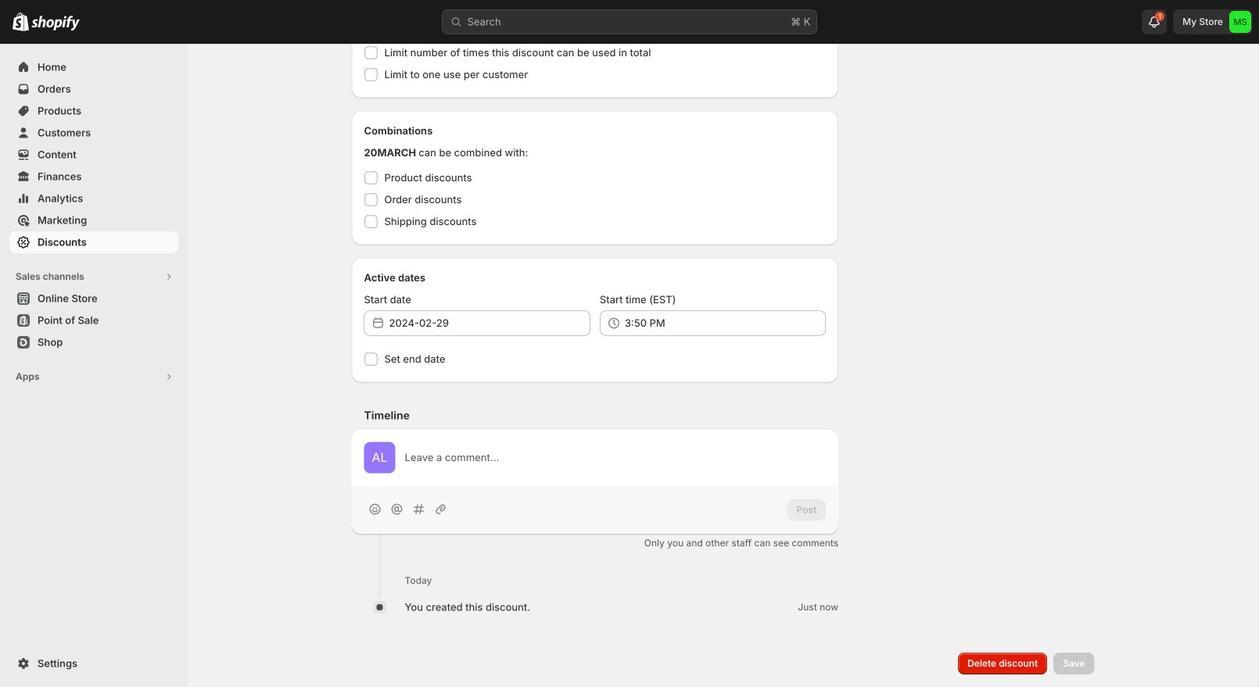 Task type: vqa. For each thing, say whether or not it's contained in the screenshot.
My Store image
yes



Task type: describe. For each thing, give the bounding box(es) containing it.
avatar with initials a l image
[[364, 442, 396, 474]]

my store image
[[1230, 11, 1252, 33]]

YYYY-MM-DD text field
[[389, 311, 591, 336]]

Enter time text field
[[625, 311, 826, 336]]

1 horizontal spatial shopify image
[[31, 15, 80, 31]]

Leave a comment... text field
[[405, 450, 826, 466]]



Task type: locate. For each thing, give the bounding box(es) containing it.
0 horizontal spatial shopify image
[[13, 12, 29, 31]]

shopify image
[[13, 12, 29, 31], [31, 15, 80, 31]]



